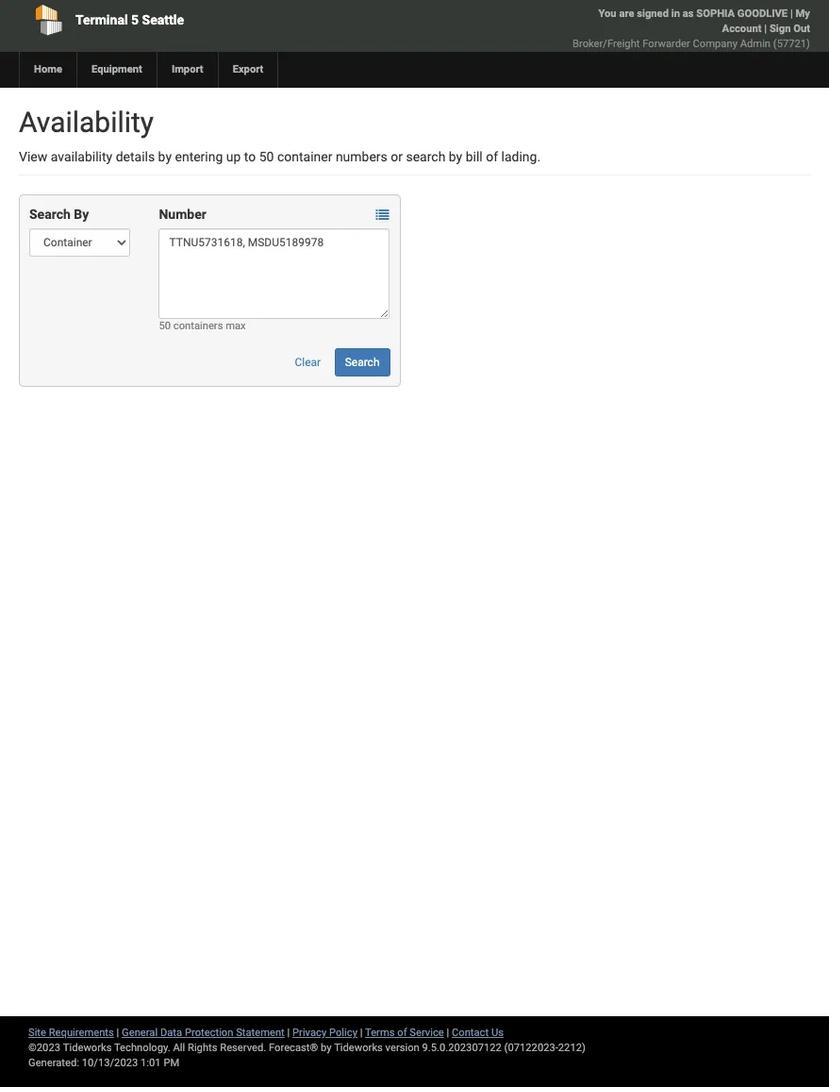Task type: vqa. For each thing, say whether or not it's contained in the screenshot.
the of within the Site Requirements | General Data Protection Statement | Privacy Policy | Terms of Service | Contact Us ©2023 Tideworks Technology. All Rights Reserved. Forecast® by Tideworks version 9.5.0.202307122 (07122023-2212) Generated: 10/13/2023 1:01 PM
yes



Task type: locate. For each thing, give the bounding box(es) containing it.
equipment
[[92, 63, 142, 76]]

home link
[[19, 52, 76, 88]]

0 horizontal spatial search
[[29, 207, 71, 222]]

search
[[406, 149, 446, 164]]

by right details
[[158, 149, 172, 164]]

0 horizontal spatial of
[[398, 1027, 407, 1039]]

clear button
[[285, 348, 331, 377]]

1 vertical spatial search
[[345, 356, 380, 369]]

1 horizontal spatial search
[[345, 356, 380, 369]]

sign
[[770, 23, 791, 35]]

1:01
[[141, 1057, 161, 1069]]

site requirements link
[[28, 1027, 114, 1039]]

0 horizontal spatial 50
[[159, 320, 171, 332]]

requirements
[[49, 1027, 114, 1039]]

©2023 tideworks
[[28, 1042, 112, 1054]]

search
[[29, 207, 71, 222], [345, 356, 380, 369]]

50 left containers at the top left of page
[[159, 320, 171, 332]]

2212)
[[559, 1042, 586, 1054]]

1 horizontal spatial 50
[[259, 149, 274, 164]]

by down privacy policy link
[[321, 1042, 332, 1054]]

sophia
[[697, 8, 735, 20]]

of inside site requirements | general data protection statement | privacy policy | terms of service | contact us ©2023 tideworks technology. all rights reserved. forecast® by tideworks version 9.5.0.202307122 (07122023-2212) generated: 10/13/2023 1:01 pm
[[398, 1027, 407, 1039]]

search right clear button
[[345, 356, 380, 369]]

broker/freight
[[573, 38, 640, 50]]

my account
[[723, 8, 811, 35]]

account
[[723, 23, 762, 35]]

contact us link
[[452, 1027, 504, 1039]]

0 vertical spatial 50
[[259, 149, 274, 164]]

policy
[[329, 1027, 358, 1039]]

terms of service link
[[365, 1027, 444, 1039]]

by
[[158, 149, 172, 164], [449, 149, 463, 164], [321, 1042, 332, 1054]]

of up version
[[398, 1027, 407, 1039]]

service
[[410, 1027, 444, 1039]]

0 vertical spatial search
[[29, 207, 71, 222]]

equipment link
[[76, 52, 157, 88]]

search for search
[[345, 356, 380, 369]]

| inside | sign out broker/freight forwarder company admin (57721)
[[765, 23, 767, 35]]

all
[[173, 1042, 185, 1054]]

2 horizontal spatial by
[[449, 149, 463, 164]]

forwarder
[[643, 38, 691, 50]]

sign out link
[[770, 23, 811, 35]]

site
[[28, 1027, 46, 1039]]

Number text field
[[159, 228, 390, 319]]

of
[[486, 149, 498, 164], [398, 1027, 407, 1039]]

general data protection statement link
[[122, 1027, 285, 1039]]

import link
[[157, 52, 218, 88]]

site requirements | general data protection statement | privacy policy | terms of service | contact us ©2023 tideworks technology. all rights reserved. forecast® by tideworks version 9.5.0.202307122 (07122023-2212) generated: 10/13/2023 1:01 pm
[[28, 1027, 586, 1069]]

| left my
[[791, 8, 793, 20]]

|
[[791, 8, 793, 20], [765, 23, 767, 35], [117, 1027, 119, 1039], [287, 1027, 290, 1039], [360, 1027, 363, 1039], [447, 1027, 449, 1039]]

us
[[492, 1027, 504, 1039]]

by left bill
[[449, 149, 463, 164]]

pm
[[164, 1057, 180, 1069]]

0 vertical spatial of
[[486, 149, 498, 164]]

1 vertical spatial of
[[398, 1027, 407, 1039]]

of right bill
[[486, 149, 498, 164]]

search left the by on the top
[[29, 207, 71, 222]]

| sign out broker/freight forwarder company admin (57721)
[[573, 23, 811, 50]]

to
[[244, 149, 256, 164]]

bill
[[466, 149, 483, 164]]

9.5.0.202307122
[[422, 1042, 502, 1054]]

1 horizontal spatial by
[[321, 1042, 332, 1054]]

details
[[116, 149, 155, 164]]

search inside 'button'
[[345, 356, 380, 369]]

search by
[[29, 207, 89, 222]]

| left the sign on the top of page
[[765, 23, 767, 35]]

contact
[[452, 1027, 489, 1039]]

50
[[259, 149, 274, 164], [159, 320, 171, 332]]

container
[[277, 149, 333, 164]]

protection
[[185, 1027, 234, 1039]]

50 right to
[[259, 149, 274, 164]]

out
[[794, 23, 811, 35]]



Task type: describe. For each thing, give the bounding box(es) containing it.
export
[[233, 63, 264, 76]]

search for search by
[[29, 207, 71, 222]]

home
[[34, 63, 62, 76]]

technology.
[[114, 1042, 171, 1054]]

numbers
[[336, 149, 388, 164]]

terminal 5 seattle
[[76, 12, 184, 27]]

up
[[226, 149, 241, 164]]

tideworks
[[334, 1042, 383, 1054]]

my account link
[[723, 8, 811, 35]]

reserved.
[[220, 1042, 266, 1054]]

company
[[693, 38, 738, 50]]

general
[[122, 1027, 158, 1039]]

max
[[226, 320, 246, 332]]

privacy
[[293, 1027, 327, 1039]]

data
[[160, 1027, 182, 1039]]

(57721)
[[774, 38, 811, 50]]

clear
[[295, 356, 321, 369]]

import
[[172, 63, 203, 76]]

generated:
[[28, 1057, 79, 1069]]

goodlive
[[738, 8, 788, 20]]

view availability details by entering up to 50 container numbers or search by bill of lading.
[[19, 149, 541, 164]]

as
[[683, 8, 694, 20]]

1 horizontal spatial of
[[486, 149, 498, 164]]

| left general
[[117, 1027, 119, 1039]]

number
[[159, 207, 207, 222]]

by
[[74, 207, 89, 222]]

| up tideworks
[[360, 1027, 363, 1039]]

export link
[[218, 52, 278, 88]]

10/13/2023
[[82, 1057, 138, 1069]]

(07122023-
[[505, 1042, 559, 1054]]

1 vertical spatial 50
[[159, 320, 171, 332]]

containers
[[173, 320, 223, 332]]

or
[[391, 149, 403, 164]]

view
[[19, 149, 47, 164]]

5
[[131, 12, 139, 27]]

| up 9.5.0.202307122
[[447, 1027, 449, 1039]]

you are signed in as sophia goodlive |
[[599, 8, 796, 20]]

| up forecast®
[[287, 1027, 290, 1039]]

in
[[672, 8, 680, 20]]

privacy policy link
[[293, 1027, 358, 1039]]

by inside site requirements | general data protection statement | privacy policy | terms of service | contact us ©2023 tideworks technology. all rights reserved. forecast® by tideworks version 9.5.0.202307122 (07122023-2212) generated: 10/13/2023 1:01 pm
[[321, 1042, 332, 1054]]

availability
[[51, 149, 112, 164]]

50 containers max
[[159, 320, 246, 332]]

admin
[[741, 38, 771, 50]]

signed
[[637, 8, 669, 20]]

you
[[599, 8, 617, 20]]

terminal
[[76, 12, 128, 27]]

statement
[[236, 1027, 285, 1039]]

my
[[796, 8, 811, 20]]

are
[[619, 8, 635, 20]]

search button
[[335, 348, 390, 377]]

version
[[386, 1042, 420, 1054]]

forecast®
[[269, 1042, 318, 1054]]

rights
[[188, 1042, 218, 1054]]

0 horizontal spatial by
[[158, 149, 172, 164]]

availability
[[19, 106, 154, 139]]

show list image
[[376, 209, 389, 222]]

terminal 5 seattle link
[[19, 0, 332, 40]]

entering
[[175, 149, 223, 164]]

lading.
[[502, 149, 541, 164]]

terms
[[365, 1027, 395, 1039]]

seattle
[[142, 12, 184, 27]]



